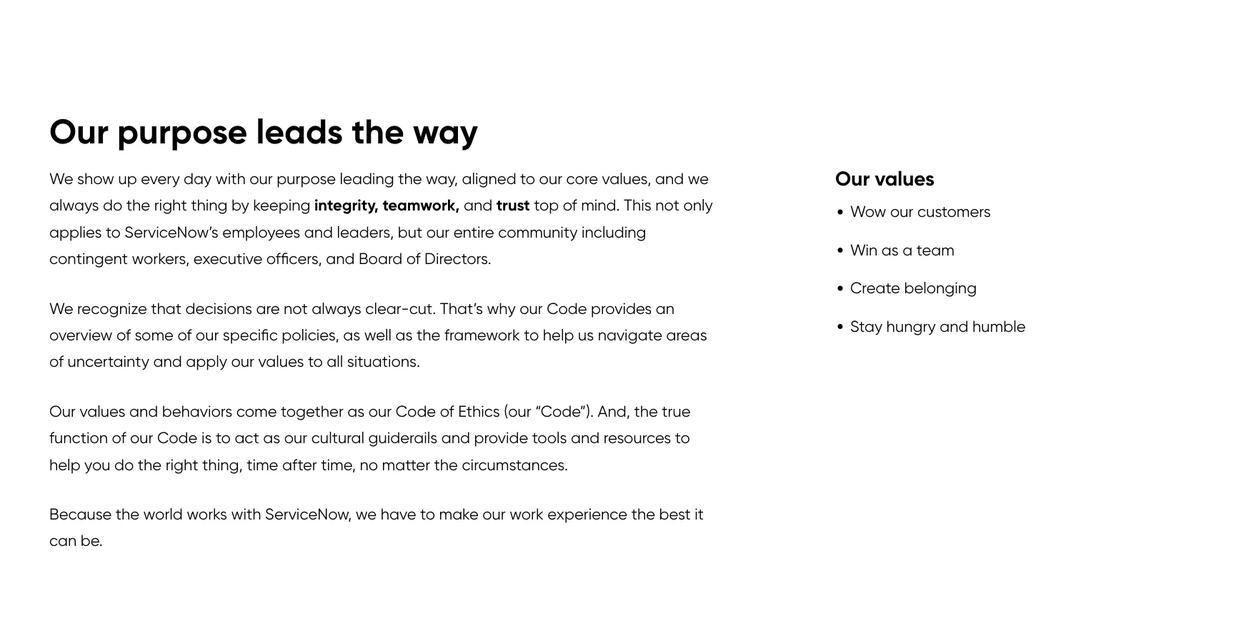 Task type: vqa. For each thing, say whether or not it's contained in the screenshot.
the by
yes



Task type: locate. For each thing, give the bounding box(es) containing it.
our for our purpose leads the way
[[49, 110, 109, 154]]

0 vertical spatial right
[[154, 196, 187, 215]]

2 vertical spatial our
[[49, 402, 76, 421]]

always inside we recognize that decisions are not always clear-cut. that's why our code provides an overview of some of our specific policies, as well as the framework to help us navigate areas of uncertainty and apply our values to all situations.
[[312, 299, 361, 318]]

specific
[[223, 326, 278, 345]]

0 horizontal spatial code
[[157, 429, 198, 448]]

1 vertical spatial we
[[356, 506, 377, 524]]

right up servicenow's
[[154, 196, 187, 215]]

world
[[143, 506, 183, 524]]

as right well
[[396, 326, 413, 345]]

integrity,
[[314, 196, 379, 216]]

as left well
[[343, 326, 360, 345]]

mind.
[[581, 196, 620, 215]]

aligned
[[462, 170, 516, 189]]

code left is
[[157, 429, 198, 448]]

our right function
[[130, 429, 153, 448]]

of
[[563, 196, 577, 215], [406, 250, 421, 269], [116, 326, 131, 345], [178, 326, 192, 345], [49, 353, 64, 372], [440, 402, 454, 421], [112, 429, 126, 448]]

0 horizontal spatial we
[[356, 506, 377, 524]]

cultural
[[311, 429, 364, 448]]

values down policies,
[[258, 353, 304, 372]]

not right the "this" at top
[[656, 196, 680, 215]]

wow our customers
[[850, 203, 991, 222]]

1 horizontal spatial always
[[312, 299, 361, 318]]

and
[[655, 170, 684, 189], [464, 196, 493, 215], [304, 223, 333, 242], [326, 250, 355, 269], [940, 317, 969, 336], [153, 353, 182, 372], [129, 402, 158, 421], [442, 429, 470, 448], [571, 429, 600, 448]]

1 horizontal spatial we
[[688, 170, 709, 189]]

do down up
[[103, 196, 122, 215]]

we up only
[[688, 170, 709, 189]]

keeping
[[253, 196, 310, 215]]

values up function
[[80, 402, 125, 421]]

we for we recognize that decisions are not always clear-cut. that's why our code provides an overview of some of our specific policies, as well as the framework to help us navigate areas of uncertainty and apply our values to all situations.
[[49, 299, 73, 318]]

to up contingent
[[106, 223, 121, 242]]

to inside top of mind. this not only applies to servicenow's employees and leaders, but our entire community including contingent workers, executive officers, and board of directors.
[[106, 223, 121, 242]]

purpose up day
[[117, 110, 248, 154]]

1 horizontal spatial help
[[543, 326, 574, 345]]

0 horizontal spatial values
[[80, 402, 125, 421]]

always
[[49, 196, 99, 215], [312, 299, 361, 318]]

and inside integrity, teamwork, and trust
[[464, 196, 493, 215]]

provides
[[591, 299, 652, 318]]

1 we from the top
[[49, 170, 73, 189]]

2 vertical spatial values
[[80, 402, 125, 421]]

to right have at left bottom
[[420, 506, 435, 524]]

1 horizontal spatial values
[[258, 353, 304, 372]]

applies
[[49, 223, 102, 242]]

values
[[875, 166, 935, 191], [258, 353, 304, 372], [80, 402, 125, 421]]

leaders,
[[337, 223, 394, 242]]

with right works
[[231, 506, 261, 524]]

the up resources
[[634, 402, 658, 421]]

1 vertical spatial do
[[114, 456, 134, 475]]

the down cut.
[[417, 326, 441, 345]]

2 horizontal spatial values
[[875, 166, 935, 191]]

1 vertical spatial always
[[312, 299, 361, 318]]

our right but
[[426, 223, 450, 242]]

the inside we recognize that decisions are not always clear-cut. that's why our code provides an overview of some of our specific policies, as well as the framework to help us navigate areas of uncertainty and apply our values to all situations.
[[417, 326, 441, 345]]

our inside because the world works with servicenow, we have to make our work experience the best it can be.
[[483, 506, 506, 524]]

entire
[[454, 223, 494, 242]]

we
[[688, 170, 709, 189], [356, 506, 377, 524]]

up
[[118, 170, 137, 189]]

wow
[[850, 203, 887, 222]]

provide
[[474, 429, 528, 448]]

0 vertical spatial our
[[49, 110, 109, 154]]

2 we from the top
[[49, 299, 73, 318]]

we left show
[[49, 170, 73, 189]]

values inside our values and behaviors come together as our code of ethics (our "code"). and, the true function of our code is to act as our cultural guiderails and provide tools and resources to help you do the right thing, time after time, no matter the circumstances.
[[80, 402, 125, 421]]

code up guiderails
[[396, 402, 436, 421]]

belonging
[[904, 279, 977, 298]]

be.
[[81, 532, 103, 551]]

always up applies
[[49, 196, 99, 215]]

1 vertical spatial values
[[258, 353, 304, 372]]

help down function
[[49, 456, 80, 475]]

we inside we show up every day with our purpose leading the way, aligned to our core values, and we always do the right thing by keeping
[[688, 170, 709, 189]]

to
[[520, 170, 535, 189], [106, 223, 121, 242], [524, 326, 539, 345], [308, 353, 323, 372], [216, 429, 231, 448], [675, 429, 690, 448], [420, 506, 435, 524]]

0 vertical spatial with
[[216, 170, 246, 189]]

humble
[[973, 317, 1026, 336]]

and down the some at the left bottom of the page
[[153, 353, 182, 372]]

purpose up keeping
[[277, 170, 336, 189]]

not inside top of mind. this not only applies to servicenow's employees and leaders, but our entire community including contingent workers, executive officers, and board of directors.
[[656, 196, 680, 215]]

0 horizontal spatial help
[[49, 456, 80, 475]]

1 vertical spatial purpose
[[277, 170, 336, 189]]

situations.
[[347, 353, 420, 372]]

0 horizontal spatial purpose
[[117, 110, 248, 154]]

and up only
[[655, 170, 684, 189]]

help inside we recognize that decisions are not always clear-cut. that's why our code provides an overview of some of our specific policies, as well as the framework to help us navigate areas of uncertainty and apply our values to all situations.
[[543, 326, 574, 345]]

1 vertical spatial help
[[49, 456, 80, 475]]

the
[[352, 110, 404, 154], [398, 170, 422, 189], [126, 196, 150, 215], [417, 326, 441, 345], [634, 402, 658, 421], [138, 456, 162, 475], [434, 456, 458, 475], [116, 506, 139, 524], [632, 506, 655, 524]]

to up "trust"
[[520, 170, 535, 189]]

0 vertical spatial code
[[547, 299, 587, 318]]

0 vertical spatial we
[[49, 170, 73, 189]]

best
[[659, 506, 691, 524]]

right left thing,
[[166, 456, 198, 475]]

1 horizontal spatial code
[[396, 402, 436, 421]]

can
[[49, 532, 77, 551]]

including
[[582, 223, 646, 242]]

we recognize that decisions are not always clear-cut. that's why our code provides an overview of some of our specific policies, as well as the framework to help us navigate areas of uncertainty and apply our values to all situations.
[[49, 299, 707, 372]]

0 horizontal spatial not
[[284, 299, 308, 318]]

way,
[[426, 170, 458, 189]]

1 horizontal spatial not
[[656, 196, 680, 215]]

hungry
[[887, 317, 936, 336]]

always up policies,
[[312, 299, 361, 318]]

our left work
[[483, 506, 506, 524]]

1 vertical spatial right
[[166, 456, 198, 475]]

because
[[49, 506, 112, 524]]

we left have at left bottom
[[356, 506, 377, 524]]

to inside we show up every day with our purpose leading the way, aligned to our core values, and we always do the right thing by keeping
[[520, 170, 535, 189]]

1 vertical spatial we
[[49, 299, 73, 318]]

the up the teamwork,
[[398, 170, 422, 189]]

team
[[917, 241, 955, 260]]

we inside we show up every day with our purpose leading the way, aligned to our core values, and we always do the right thing by keeping
[[49, 170, 73, 189]]

us
[[578, 326, 594, 345]]

2 horizontal spatial code
[[547, 299, 587, 318]]

our inside top of mind. this not only applies to servicenow's employees and leaders, but our entire community including contingent workers, executive officers, and board of directors.
[[426, 223, 450, 242]]

clear-
[[365, 299, 409, 318]]

1 vertical spatial our
[[835, 166, 870, 191]]

values up wow our customers
[[875, 166, 935, 191]]

of down but
[[406, 250, 421, 269]]

as
[[882, 241, 899, 260], [343, 326, 360, 345], [396, 326, 413, 345], [348, 402, 365, 421], [263, 429, 280, 448]]

we inside we recognize that decisions are not always clear-cut. that's why our code provides an overview of some of our specific policies, as well as the framework to help us navigate areas of uncertainty and apply our values to all situations.
[[49, 299, 73, 318]]

our inside our values and behaviors come together as our code of ethics (our "code"). and, the true function of our code is to act as our cultural guiderails and provide tools and resources to help you do the right thing, time after time, no matter the circumstances.
[[49, 402, 76, 421]]

0 vertical spatial we
[[688, 170, 709, 189]]

2 vertical spatial code
[[157, 429, 198, 448]]

our up 'after'
[[284, 429, 307, 448]]

thing,
[[202, 456, 243, 475]]

our up function
[[49, 402, 76, 421]]

our up wow
[[835, 166, 870, 191]]

uncertainty
[[67, 353, 149, 372]]

we
[[49, 170, 73, 189], [49, 299, 73, 318]]

directors.
[[425, 250, 492, 269]]

code up us
[[547, 299, 587, 318]]

servicenow,
[[265, 506, 352, 524]]

and down "code").
[[571, 429, 600, 448]]

overview
[[49, 326, 113, 345]]

come
[[236, 402, 277, 421]]

that
[[151, 299, 182, 318]]

we up the overview
[[49, 299, 73, 318]]

0 vertical spatial not
[[656, 196, 680, 215]]

not right are
[[284, 299, 308, 318]]

do right you
[[114, 456, 134, 475]]

do
[[103, 196, 122, 215], [114, 456, 134, 475]]

our up show
[[49, 110, 109, 154]]

top
[[534, 196, 559, 215]]

to left all
[[308, 353, 323, 372]]

0 vertical spatial values
[[875, 166, 935, 191]]

0 horizontal spatial always
[[49, 196, 99, 215]]

1 vertical spatial with
[[231, 506, 261, 524]]

workers,
[[132, 250, 190, 269]]

code
[[547, 299, 587, 318], [396, 402, 436, 421], [157, 429, 198, 448]]

always inside we show up every day with our purpose leading the way, aligned to our core values, and we always do the right thing by keeping
[[49, 196, 99, 215]]

way
[[413, 110, 478, 154]]

to right is
[[216, 429, 231, 448]]

we for we show up every day with our purpose leading the way, aligned to our core values, and we always do the right thing by keeping
[[49, 170, 73, 189]]

community
[[498, 223, 578, 242]]

our values
[[835, 166, 935, 191]]

1 vertical spatial not
[[284, 299, 308, 318]]

as left a
[[882, 241, 899, 260]]

not
[[656, 196, 680, 215], [284, 299, 308, 318]]

help
[[543, 326, 574, 345], [49, 456, 80, 475]]

1 horizontal spatial purpose
[[277, 170, 336, 189]]

0 vertical spatial do
[[103, 196, 122, 215]]

our values and behaviors come together as our code of ethics (our "code"). and, the true function of our code is to act as our cultural guiderails and provide tools and resources to help you do the right thing, time after time, no matter the circumstances.
[[49, 402, 691, 475]]

with up by on the top left of the page
[[216, 170, 246, 189]]

purpose inside we show up every day with our purpose leading the way, aligned to our core values, and we always do the right thing by keeping
[[277, 170, 336, 189]]

of right the some at the left bottom of the page
[[178, 326, 192, 345]]

right inside our values and behaviors come together as our code of ethics (our "code"). and, the true function of our code is to act as our cultural guiderails and provide tools and resources to help you do the right thing, time after time, no matter the circumstances.
[[166, 456, 198, 475]]

resources
[[604, 429, 671, 448]]

leads
[[256, 110, 343, 154]]

and up entire
[[464, 196, 493, 215]]

a
[[903, 241, 913, 260]]

help left us
[[543, 326, 574, 345]]

0 vertical spatial help
[[543, 326, 574, 345]]

and left behaviors
[[129, 402, 158, 421]]

0 vertical spatial always
[[49, 196, 99, 215]]

stay
[[850, 317, 883, 336]]



Task type: describe. For each thing, give the bounding box(es) containing it.
executive
[[194, 250, 263, 269]]

0 vertical spatial purpose
[[117, 110, 248, 154]]

of left the ethics at the bottom of page
[[440, 402, 454, 421]]

of right top
[[563, 196, 577, 215]]

win as a team
[[850, 241, 955, 260]]

and down leaders,
[[326, 250, 355, 269]]

apply
[[186, 353, 227, 372]]

ethics
[[458, 402, 500, 421]]

top of mind. this not only applies to servicenow's employees and leaders, but our entire community including contingent workers, executive officers, and board of directors.
[[49, 196, 713, 269]]

(our
[[504, 402, 532, 421]]

to right framework
[[524, 326, 539, 345]]

of down the overview
[[49, 353, 64, 372]]

show
[[77, 170, 114, 189]]

the up leading
[[352, 110, 404, 154]]

areas
[[666, 326, 707, 345]]

that's
[[440, 299, 483, 318]]

win
[[850, 241, 878, 260]]

tools
[[532, 429, 567, 448]]

of right function
[[112, 429, 126, 448]]

act
[[235, 429, 259, 448]]

the down up
[[126, 196, 150, 215]]

cut.
[[409, 299, 436, 318]]

our for our values
[[835, 166, 870, 191]]

all
[[327, 353, 343, 372]]

policies,
[[282, 326, 339, 345]]

function
[[49, 429, 108, 448]]

thing
[[191, 196, 228, 215]]

only
[[684, 196, 713, 215]]

and down belonging
[[940, 317, 969, 336]]

right inside we show up every day with our purpose leading the way, aligned to our core values, and we always do the right thing by keeping
[[154, 196, 187, 215]]

work
[[510, 506, 544, 524]]

and inside we recognize that decisions are not always clear-cut. that's why our code provides an overview of some of our specific policies, as well as the framework to help us navigate areas of uncertainty and apply our values to all situations.
[[153, 353, 182, 372]]

together
[[281, 402, 344, 421]]

well
[[364, 326, 392, 345]]

the left best
[[632, 506, 655, 524]]

are
[[256, 299, 280, 318]]

our up guiderails
[[369, 402, 392, 421]]

with inside we show up every day with our purpose leading the way, aligned to our core values, and we always do the right thing by keeping
[[216, 170, 246, 189]]

recognize
[[77, 299, 147, 318]]

servicenow's
[[125, 223, 219, 242]]

to down the true
[[675, 429, 690, 448]]

our up top
[[539, 170, 562, 189]]

as up cultural
[[348, 402, 365, 421]]

this
[[624, 196, 652, 215]]

experience
[[548, 506, 628, 524]]

teamwork,
[[383, 196, 460, 216]]

our for our values and behaviors come together as our code of ethics (our "code"). and, the true function of our code is to act as our cultural guiderails and provide tools and resources to help you do the right thing, time after time, no matter the circumstances.
[[49, 402, 76, 421]]

our right wow
[[890, 203, 914, 222]]

our up keeping
[[250, 170, 273, 189]]

works
[[187, 506, 227, 524]]

of down recognize
[[116, 326, 131, 345]]

the up world on the left
[[138, 456, 162, 475]]

board
[[359, 250, 402, 269]]

help inside our values and behaviors come together as our code of ethics (our "code"). and, the true function of our code is to act as our cultural guiderails and provide tools and resources to help you do the right thing, time after time, no matter the circumstances.
[[49, 456, 80, 475]]

but
[[398, 223, 423, 242]]

and down the ethics at the bottom of page
[[442, 429, 470, 448]]

decisions
[[185, 299, 252, 318]]

some
[[135, 326, 174, 345]]

officers,
[[266, 250, 322, 269]]

make
[[439, 506, 479, 524]]

not inside we recognize that decisions are not always clear-cut. that's why our code provides an overview of some of our specific policies, as well as the framework to help us navigate areas of uncertainty and apply our values to all situations.
[[284, 299, 308, 318]]

leading
[[340, 170, 394, 189]]

core
[[566, 170, 598, 189]]

do inside we show up every day with our purpose leading the way, aligned to our core values, and we always do the right thing by keeping
[[103, 196, 122, 215]]

our down the 'specific'
[[231, 353, 254, 372]]

every
[[141, 170, 180, 189]]

after
[[282, 456, 317, 475]]

you
[[84, 456, 110, 475]]

time
[[247, 456, 278, 475]]

day
[[184, 170, 212, 189]]

our purpose leads the way
[[49, 110, 478, 154]]

matter
[[382, 456, 430, 475]]

code inside we recognize that decisions are not always clear-cut. that's why our code provides an overview of some of our specific policies, as well as the framework to help us navigate areas of uncertainty and apply our values to all situations.
[[547, 299, 587, 318]]

employees
[[222, 223, 300, 242]]

1 vertical spatial code
[[396, 402, 436, 421]]

behaviors
[[162, 402, 232, 421]]

as right act
[[263, 429, 280, 448]]

no
[[360, 456, 378, 475]]

create belonging
[[850, 279, 977, 298]]

values for our values
[[875, 166, 935, 191]]

by
[[232, 196, 249, 215]]

circumstances.
[[462, 456, 568, 475]]

"code").
[[535, 402, 594, 421]]

have
[[381, 506, 416, 524]]

our up "apply"
[[196, 326, 219, 345]]

because the world works with servicenow, we have to make our work experience the best it can be.
[[49, 506, 704, 551]]

to inside because the world works with servicenow, we have to make our work experience the best it can be.
[[420, 506, 435, 524]]

navigate
[[598, 326, 663, 345]]

and,
[[598, 402, 630, 421]]

do inside our values and behaviors come together as our code of ethics (our "code"). and, the true function of our code is to act as our cultural guiderails and provide tools and resources to help you do the right thing, time after time, no matter the circumstances.
[[114, 456, 134, 475]]

and up officers,
[[304, 223, 333, 242]]

stay hungry and humble
[[850, 317, 1026, 336]]

values,
[[602, 170, 651, 189]]

values inside we recognize that decisions are not always clear-cut. that's why our code provides an overview of some of our specific policies, as well as the framework to help us navigate areas of uncertainty and apply our values to all situations.
[[258, 353, 304, 372]]

an
[[656, 299, 675, 318]]

trust
[[496, 196, 530, 216]]

the right matter
[[434, 456, 458, 475]]

guiderails
[[368, 429, 438, 448]]

true
[[662, 402, 691, 421]]

we inside because the world works with servicenow, we have to make our work experience the best it can be.
[[356, 506, 377, 524]]

and inside we show up every day with our purpose leading the way, aligned to our core values, and we always do the right thing by keeping
[[655, 170, 684, 189]]

values for our values and behaviors come together as our code of ethics (our "code"). and, the true function of our code is to act as our cultural guiderails and provide tools and resources to help you do the right thing, time after time, no matter the circumstances.
[[80, 402, 125, 421]]

with inside because the world works with servicenow, we have to make our work experience the best it can be.
[[231, 506, 261, 524]]

is
[[202, 429, 212, 448]]

framework
[[444, 326, 520, 345]]

the left world on the left
[[116, 506, 139, 524]]

it
[[695, 506, 704, 524]]

integrity, teamwork, and trust
[[314, 196, 530, 216]]

time,
[[321, 456, 356, 475]]

our right why
[[520, 299, 543, 318]]



